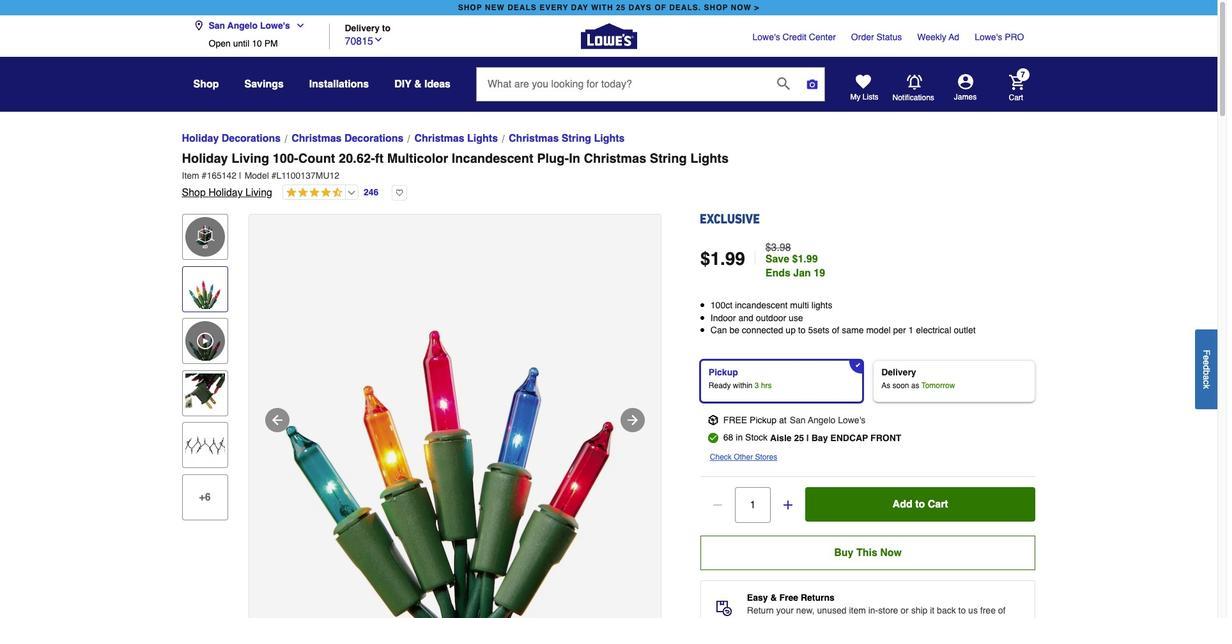 Task type: vqa. For each thing, say whether or not it's contained in the screenshot.
the left &
yes



Task type: locate. For each thing, give the bounding box(es) containing it.
# right item
[[202, 171, 207, 181]]

|
[[239, 171, 241, 181], [753, 247, 758, 270], [806, 433, 809, 443]]

christmas up multicolor at the left
[[414, 133, 464, 144]]

decorations for holiday decorations
[[222, 133, 281, 144]]

& inside easy & free returns return your new, unused item in-store or ship it back to us free of charge.
[[770, 593, 777, 603]]

deals.
[[669, 3, 701, 12]]

0 horizontal spatial string
[[562, 133, 591, 144]]

1 horizontal spatial string
[[650, 151, 687, 166]]

l1100137mu12
[[276, 171, 339, 181]]

1 vertical spatial &
[[770, 593, 777, 603]]

lowe's home improvement notification center image
[[907, 74, 922, 90]]

string inside christmas string lights link
[[562, 133, 591, 144]]

notifications
[[892, 93, 934, 102]]

| right the 99
[[753, 247, 758, 270]]

lowe's inside lowe's credit center 'link'
[[753, 32, 780, 42]]

shop down item
[[182, 187, 206, 199]]

| left model
[[239, 171, 241, 181]]

0 vertical spatial 25
[[616, 3, 626, 12]]

25 right the "aisle"
[[794, 433, 804, 443]]

to inside easy & free returns return your new, unused item in-store or ship it back to us free of charge.
[[958, 606, 966, 616]]

delivery for as
[[881, 367, 916, 378]]

cart
[[1009, 93, 1023, 102], [928, 499, 948, 510]]

pickup up 'stock' at the bottom
[[750, 415, 777, 425]]

2 vertical spatial |
[[806, 433, 809, 443]]

living
[[232, 151, 269, 166], [245, 187, 272, 199]]

option group
[[695, 355, 1041, 408]]

of inside 100ct incandescent multi lights indoor and outdoor use can be connected up to 5sets of same model per 1 electrical outlet
[[832, 325, 839, 336]]

1 left the 99
[[710, 249, 720, 269]]

0 vertical spatial holiday
[[182, 133, 219, 144]]

0 horizontal spatial cart
[[928, 499, 948, 510]]

25
[[616, 3, 626, 12], [794, 433, 804, 443]]

and
[[738, 313, 753, 323]]

decorations up model
[[222, 133, 281, 144]]

0 horizontal spatial shop
[[458, 3, 482, 12]]

19
[[814, 268, 825, 279]]

2 horizontal spatial |
[[806, 433, 809, 443]]

& inside button
[[414, 79, 422, 90]]

lowe's pro link
[[975, 31, 1024, 43]]

e up b
[[1201, 360, 1212, 365]]

k
[[1201, 385, 1212, 389]]

soon
[[892, 381, 909, 390]]

minus image
[[711, 499, 724, 512]]

order status
[[851, 32, 902, 42]]

multicolor
[[387, 151, 448, 166]]

lowe's left the 'credit'
[[753, 32, 780, 42]]

0 vertical spatial 1
[[710, 249, 720, 269]]

decorations
[[222, 133, 281, 144], [344, 133, 404, 144]]

0 vertical spatial cart
[[1009, 93, 1023, 102]]

cart inside button
[[928, 499, 948, 510]]

string up item number 1 6 5 1 4 2 and model number l 1 1 0 0 1 3 7 m u 1 2 element
[[650, 151, 687, 166]]

1 vertical spatial living
[[245, 187, 272, 199]]

within
[[733, 381, 753, 390]]

& right diy
[[414, 79, 422, 90]]

0 horizontal spatial san
[[209, 20, 225, 31]]

san angelo lowe's
[[209, 20, 290, 31]]

lowe's home improvement lists image
[[855, 74, 871, 89]]

of
[[655, 3, 666, 12]]

0 horizontal spatial angelo
[[227, 20, 258, 31]]

search image
[[777, 77, 790, 90]]

0 horizontal spatial pickup
[[709, 367, 738, 378]]

pickup inside pickup ready within 3 hrs
[[709, 367, 738, 378]]

delivery inside delivery as soon as tomorrow
[[881, 367, 916, 378]]

| left bay
[[806, 433, 809, 443]]

it
[[930, 606, 934, 616]]

1 decorations from the left
[[222, 133, 281, 144]]

a
[[1201, 375, 1212, 380]]

can
[[711, 325, 727, 336]]

christmas decorations link
[[292, 131, 404, 146]]

e up the d
[[1201, 355, 1212, 360]]

0 vertical spatial san
[[209, 20, 225, 31]]

1 horizontal spatial 25
[[794, 433, 804, 443]]

christmas up item number 1 6 5 1 4 2 and model number l 1 1 0 0 1 3 7 m u 1 2 element
[[584, 151, 646, 166]]

plus image
[[781, 499, 794, 512]]

same
[[842, 325, 864, 336]]

shop button
[[193, 73, 219, 96]]

1 horizontal spatial delivery
[[881, 367, 916, 378]]

decorations for christmas decorations
[[344, 133, 404, 144]]

0 horizontal spatial of
[[832, 325, 839, 336]]

1 horizontal spatial &
[[770, 593, 777, 603]]

return
[[747, 606, 774, 616]]

lowe's up pm
[[260, 20, 290, 31]]

to left us
[[958, 606, 966, 616]]

pm
[[264, 38, 278, 49]]

0 horizontal spatial lights
[[467, 133, 498, 144]]

christmas lights
[[414, 133, 498, 144]]

100-
[[273, 151, 298, 166]]

san right at
[[790, 415, 806, 425]]

christmas string lights link
[[509, 131, 625, 146]]

& left "free"
[[770, 593, 777, 603]]

+6 button
[[182, 475, 228, 521]]

of inside easy & free returns return your new, unused item in-store or ship it back to us free of charge.
[[998, 606, 1006, 616]]

check other stores
[[710, 453, 777, 462]]

2 decorations from the left
[[344, 133, 404, 144]]

shop left new
[[458, 3, 482, 12]]

living down model
[[245, 187, 272, 199]]

to right add
[[915, 499, 925, 510]]

lowe's pro
[[975, 32, 1024, 42]]

1 right the per
[[908, 325, 913, 336]]

1 vertical spatial string
[[650, 151, 687, 166]]

delivery for to
[[345, 23, 380, 33]]

installations button
[[309, 73, 369, 96]]

shop left now
[[704, 3, 728, 12]]

0 horizontal spatial &
[[414, 79, 422, 90]]

0 vertical spatial of
[[832, 325, 839, 336]]

christmas inside christmas decorations link
[[292, 133, 342, 144]]

shop new deals every day with 25 days of deals. shop now >
[[458, 3, 759, 12]]

angelo up open until 10 pm
[[227, 20, 258, 31]]

christmas inside holiday living 100-count 20.62-ft multicolor incandescent plug-in christmas string lights item # 165142 | model # l1100137mu12
[[584, 151, 646, 166]]

lowe's left pro
[[975, 32, 1002, 42]]

delivery up 70815
[[345, 23, 380, 33]]

to up chevron down icon
[[382, 23, 391, 33]]

to inside button
[[915, 499, 925, 510]]

2 vertical spatial holiday
[[209, 187, 243, 199]]

e
[[1201, 355, 1212, 360], [1201, 360, 1212, 365]]

to inside 100ct incandescent multi lights indoor and outdoor use can be connected up to 5sets of same model per 1 electrical outlet
[[798, 325, 806, 336]]

my lists link
[[850, 74, 878, 102]]

aisle
[[770, 433, 792, 443]]

1 vertical spatial delivery
[[881, 367, 916, 378]]

delivery up soon
[[881, 367, 916, 378]]

1 vertical spatial angelo
[[808, 415, 835, 425]]

0 vertical spatial delivery
[[345, 23, 380, 33]]

lowe's credit center
[[753, 32, 836, 42]]

electrical
[[916, 325, 951, 336]]

1 vertical spatial shop
[[182, 187, 206, 199]]

string up in
[[562, 133, 591, 144]]

christmas for christmas lights
[[414, 133, 464, 144]]

$
[[700, 249, 710, 269]]

lists
[[863, 93, 878, 102]]

0 vertical spatial shop
[[193, 79, 219, 90]]

chevron down image
[[373, 34, 383, 44]]

new
[[485, 3, 505, 12]]

1 vertical spatial cart
[[928, 499, 948, 510]]

0 vertical spatial angelo
[[227, 20, 258, 31]]

25 right "with" on the left of the page
[[616, 3, 626, 12]]

holiday
[[182, 133, 219, 144], [182, 151, 228, 166], [209, 187, 243, 199]]

holiday living 100-count 20.62-ft multicolor incandescent plug-in christmas string lights item # 165142 | model # l1100137mu12
[[182, 151, 729, 181]]

1 horizontal spatial of
[[998, 606, 1006, 616]]

cart right add
[[928, 499, 948, 510]]

shop for shop
[[193, 79, 219, 90]]

center
[[809, 32, 836, 42]]

1 horizontal spatial shop
[[704, 3, 728, 12]]

0 vertical spatial pickup
[[709, 367, 738, 378]]

string inside holiday living 100-count 20.62-ft multicolor incandescent plug-in christmas string lights item # 165142 | model # l1100137mu12
[[650, 151, 687, 166]]

lowe's up "endcap"
[[838, 415, 866, 425]]

pickup up the ready
[[709, 367, 738, 378]]

1 # from the left
[[202, 171, 207, 181]]

option group containing pickup
[[695, 355, 1041, 408]]

1 vertical spatial 1
[[908, 325, 913, 336]]

| inside 68 in stock aisle 25 | bay endcap front
[[806, 433, 809, 443]]

angelo
[[227, 20, 258, 31], [808, 415, 835, 425]]

Search Query text field
[[477, 68, 767, 101]]

Stepper number input field with increment and decrement buttons number field
[[735, 487, 771, 523]]

christmas for christmas decorations
[[292, 133, 342, 144]]

decorations up the 'ft'
[[344, 133, 404, 144]]

lowe's inside san angelo lowe's button
[[260, 20, 290, 31]]

holiday living  #l1100137mu12 image
[[249, 215, 660, 619]]

san inside button
[[209, 20, 225, 31]]

delivery
[[345, 23, 380, 33], [881, 367, 916, 378]]

1 vertical spatial san
[[790, 415, 806, 425]]

credit
[[783, 32, 806, 42]]

holiday inside holiday living 100-count 20.62-ft multicolor incandescent plug-in christmas string lights item # 165142 | model # l1100137mu12
[[182, 151, 228, 166]]

ends
[[765, 268, 790, 279]]

0 vertical spatial &
[[414, 79, 422, 90]]

1 horizontal spatial pickup
[[750, 415, 777, 425]]

1 vertical spatial of
[[998, 606, 1006, 616]]

christmas up plug-
[[509, 133, 559, 144]]

0 horizontal spatial 1
[[710, 249, 720, 269]]

to
[[382, 23, 391, 33], [798, 325, 806, 336], [915, 499, 925, 510], [958, 606, 966, 616]]

246
[[364, 187, 379, 197]]

1 vertical spatial holiday
[[182, 151, 228, 166]]

christmas inside the christmas lights link
[[414, 133, 464, 144]]

of right 5sets
[[832, 325, 839, 336]]

25 inside 68 in stock aisle 25 | bay endcap front
[[794, 433, 804, 443]]

lights inside holiday living 100-count 20.62-ft multicolor incandescent plug-in christmas string lights item # 165142 | model # l1100137mu12
[[690, 151, 729, 166]]

0 horizontal spatial #
[[202, 171, 207, 181]]

0 horizontal spatial decorations
[[222, 133, 281, 144]]

ft
[[375, 151, 384, 166]]

1 horizontal spatial decorations
[[344, 133, 404, 144]]

my
[[850, 93, 861, 102]]

lights
[[812, 300, 832, 311]]

buy this now button
[[700, 536, 1036, 571]]

model
[[866, 325, 891, 336]]

of right free
[[998, 606, 1006, 616]]

0 horizontal spatial |
[[239, 171, 241, 181]]

christmas up count
[[292, 133, 342, 144]]

christmas inside christmas string lights link
[[509, 133, 559, 144]]

save $1.99 ends jan 19
[[765, 254, 825, 279]]

item
[[182, 171, 199, 181]]

2 shop from the left
[[704, 3, 728, 12]]

1 vertical spatial |
[[753, 247, 758, 270]]

angelo up bay
[[808, 415, 835, 425]]

68
[[723, 433, 733, 443]]

weekly ad link
[[917, 31, 959, 43]]

0 vertical spatial |
[[239, 171, 241, 181]]

0 vertical spatial living
[[232, 151, 269, 166]]

charge.
[[747, 618, 777, 619]]

1 horizontal spatial #
[[271, 171, 276, 181]]

# right model
[[271, 171, 276, 181]]

san
[[209, 20, 225, 31], [790, 415, 806, 425]]

arrow right image
[[625, 413, 640, 428]]

holiday decorations
[[182, 133, 281, 144]]

lowe's credit center link
[[753, 31, 836, 43]]

cart down the "lowe's home improvement cart" image
[[1009, 93, 1023, 102]]

2 # from the left
[[271, 171, 276, 181]]

heart outline image
[[392, 185, 407, 201]]

to right up
[[798, 325, 806, 336]]

1 horizontal spatial 1
[[908, 325, 913, 336]]

living up model
[[232, 151, 269, 166]]

san up open
[[209, 20, 225, 31]]

2 horizontal spatial lights
[[690, 151, 729, 166]]

shop down open
[[193, 79, 219, 90]]

1 horizontal spatial lights
[[594, 133, 625, 144]]

holiday living  #l1100137mu12 - thumbnail2 image
[[185, 374, 225, 413]]

item number 1 6 5 1 4 2 and model number l 1 1 0 0 1 3 7 m u 1 2 element
[[182, 169, 1036, 182]]

your
[[776, 606, 794, 616]]

buy
[[834, 548, 853, 559]]

None search field
[[476, 67, 825, 112]]

1 vertical spatial 25
[[794, 433, 804, 443]]

0 horizontal spatial delivery
[[345, 23, 380, 33]]

0 vertical spatial string
[[562, 133, 591, 144]]



Task type: describe. For each thing, give the bounding box(es) containing it.
in
[[736, 433, 743, 443]]

b
[[1201, 370, 1212, 375]]

front
[[870, 433, 901, 443]]

f e e d b a c k button
[[1195, 330, 1217, 409]]

d
[[1201, 365, 1212, 370]]

3
[[755, 381, 759, 390]]

chevron down image
[[290, 20, 305, 31]]

1 horizontal spatial cart
[[1009, 93, 1023, 102]]

1 horizontal spatial san
[[790, 415, 806, 425]]

days
[[629, 3, 652, 12]]

outlet
[[954, 325, 976, 336]]

savings
[[244, 79, 284, 90]]

back
[[937, 606, 956, 616]]

use
[[789, 313, 803, 323]]

in
[[569, 151, 580, 166]]

christmas string lights
[[509, 133, 625, 144]]

lowe's home improvement cart image
[[1009, 74, 1024, 90]]

2 e from the top
[[1201, 360, 1212, 365]]

item
[[849, 606, 866, 616]]

status
[[877, 32, 902, 42]]

easy & free returns return your new, unused item in-store or ship it back to us free of charge.
[[747, 593, 1006, 619]]

us
[[968, 606, 978, 616]]

multi
[[790, 300, 809, 311]]

add to cart button
[[805, 487, 1036, 522]]

in-
[[868, 606, 878, 616]]

100ct
[[711, 300, 732, 311]]

f e e d b a c k
[[1201, 350, 1212, 389]]

1 horizontal spatial angelo
[[808, 415, 835, 425]]

new,
[[796, 606, 815, 616]]

christmas for christmas string lights
[[509, 133, 559, 144]]

delivery to
[[345, 23, 391, 33]]

free
[[980, 606, 996, 616]]

store
[[878, 606, 898, 616]]

lowe's home improvement logo image
[[581, 8, 637, 64]]

camera image
[[806, 78, 819, 91]]

ship
[[911, 606, 928, 616]]

165142
[[207, 171, 237, 181]]

tomorrow
[[921, 381, 955, 390]]

99
[[725, 249, 745, 269]]

pro
[[1005, 32, 1024, 42]]

my lists
[[850, 93, 878, 102]]

pickup image
[[708, 415, 718, 425]]

check other stores button
[[710, 451, 777, 464]]

until
[[233, 38, 249, 49]]

incandescent
[[735, 300, 788, 311]]

diy & ideas button
[[394, 73, 451, 96]]

ideas
[[424, 79, 451, 90]]

per
[[893, 325, 906, 336]]

open
[[209, 38, 231, 49]]

model
[[245, 171, 269, 181]]

7
[[1021, 71, 1025, 79]]

plug-
[[537, 151, 569, 166]]

>
[[754, 3, 759, 12]]

c
[[1201, 380, 1212, 385]]

lights inside the christmas lights link
[[467, 133, 498, 144]]

lowe's inside lowe's pro link
[[975, 32, 1002, 42]]

san angelo lowe's button
[[193, 13, 310, 38]]

1 shop from the left
[[458, 3, 482, 12]]

shop new deals every day with 25 days of deals. shop now > link
[[455, 0, 762, 15]]

stores
[[755, 453, 777, 462]]

outdoor
[[756, 313, 786, 323]]

1 vertical spatial pickup
[[750, 415, 777, 425]]

10
[[252, 38, 262, 49]]

diy & ideas
[[394, 79, 451, 90]]

be
[[729, 325, 739, 336]]

& for diy
[[414, 79, 422, 90]]

0 horizontal spatial 25
[[616, 3, 626, 12]]

indoor
[[711, 313, 736, 323]]

buy this now
[[834, 548, 902, 559]]

holiday living  #l1100137mu12 - thumbnail image
[[185, 269, 225, 309]]

bay
[[811, 433, 828, 443]]

order
[[851, 32, 874, 42]]

count
[[298, 151, 335, 166]]

at
[[779, 415, 786, 425]]

christmas lights link
[[414, 131, 498, 146]]

+6
[[199, 492, 211, 504]]

4.5 stars image
[[283, 187, 342, 199]]

angelo inside button
[[227, 20, 258, 31]]

pickup ready within 3 hrs
[[709, 367, 772, 390]]

or
[[901, 606, 909, 616]]

arrow left image
[[269, 413, 285, 428]]

stock
[[745, 433, 768, 443]]

up
[[786, 325, 796, 336]]

1 e from the top
[[1201, 355, 1212, 360]]

returns
[[801, 593, 835, 603]]

location image
[[193, 20, 204, 31]]

$3.98
[[765, 242, 791, 254]]

weekly ad
[[917, 32, 959, 42]]

holiday living  #l1100137mu12 - thumbnail3 image
[[185, 426, 225, 465]]

living inside holiday living 100-count 20.62-ft multicolor incandescent plug-in christmas string lights item # 165142 | model # l1100137mu12
[[232, 151, 269, 166]]

& for easy
[[770, 593, 777, 603]]

| inside holiday living 100-count 20.62-ft multicolor incandescent plug-in christmas string lights item # 165142 | model # l1100137mu12
[[239, 171, 241, 181]]

as
[[881, 381, 890, 390]]

hrs
[[761, 381, 772, 390]]

now
[[880, 548, 902, 559]]

add
[[893, 499, 912, 510]]

weekly
[[917, 32, 946, 42]]

check circle filled image
[[708, 433, 718, 443]]

add to cart
[[893, 499, 948, 510]]

christmas decorations
[[292, 133, 404, 144]]

ad
[[949, 32, 959, 42]]

holiday for decorations
[[182, 133, 219, 144]]

shop for shop holiday living
[[182, 187, 206, 199]]

lights inside christmas string lights link
[[594, 133, 625, 144]]

1 inside 100ct incandescent multi lights indoor and outdoor use can be connected up to 5sets of same model per 1 electrical outlet
[[908, 325, 913, 336]]

savings button
[[244, 73, 284, 96]]

$1.99
[[792, 254, 818, 265]]

easy
[[747, 593, 768, 603]]

holiday for living
[[182, 151, 228, 166]]

free pickup at san angelo lowe's
[[723, 415, 866, 425]]

free
[[723, 415, 747, 425]]

shop holiday living
[[182, 187, 272, 199]]

1 horizontal spatial |
[[753, 247, 758, 270]]



